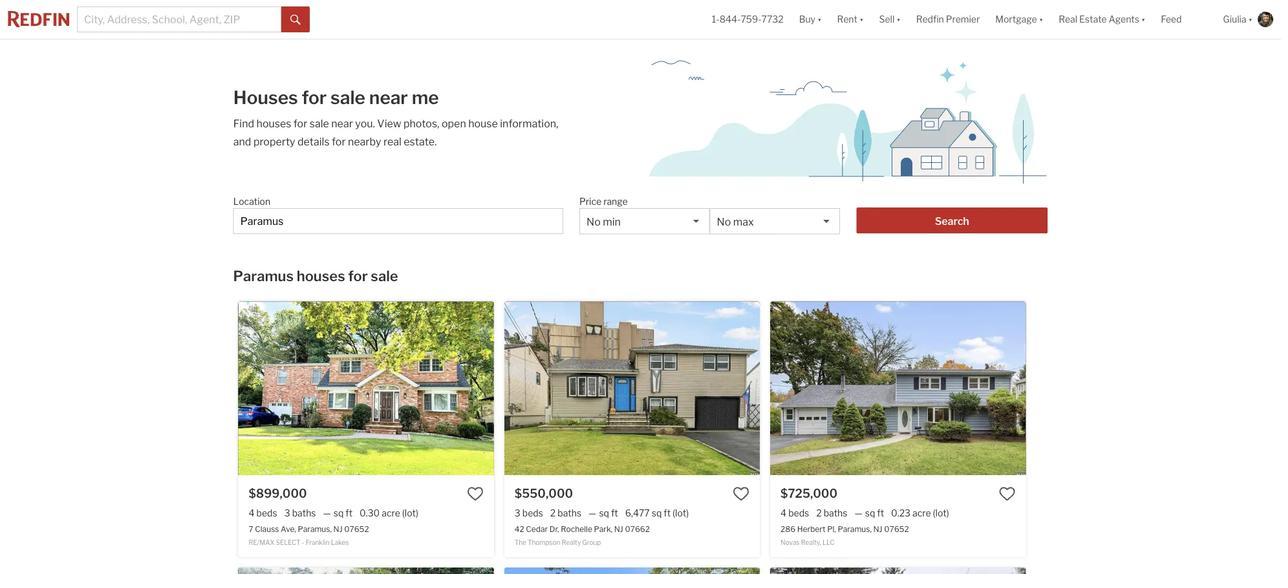 Task type: describe. For each thing, give the bounding box(es) containing it.
details
[[298, 135, 330, 148]]

sq for $550,000
[[599, 508, 610, 519]]

franklin
[[306, 539, 330, 547]]

2 baths for $725,000
[[817, 508, 848, 519]]

paramus houses for sale
[[233, 267, 398, 285]]

acre for $725,000
[[913, 508, 932, 519]]

beds for $550,000
[[523, 508, 543, 519]]

$550,000
[[515, 487, 573, 501]]

mortgage ▾
[[996, 14, 1044, 25]]

sell
[[880, 14, 895, 25]]

0.23
[[892, 508, 911, 519]]

2 photo of 7 kimberly way, river edge, nj 07661 image from the left
[[494, 568, 750, 575]]

2 photo of 7 clauss ave, paramus, nj 07652 image from the left
[[494, 302, 750, 476]]

07652 for $725,000
[[885, 525, 910, 534]]

acre for $899,000
[[382, 508, 400, 519]]

844-
[[720, 14, 741, 25]]

the
[[515, 539, 527, 547]]

search button
[[857, 208, 1048, 233]]

ft for $550,000
[[611, 508, 618, 519]]

dr,
[[550, 525, 559, 534]]

0.30
[[360, 508, 380, 519]]

1-
[[712, 14, 720, 25]]

3 sq from the left
[[652, 508, 662, 519]]

ave,
[[281, 525, 296, 534]]

286
[[781, 525, 796, 534]]

lakes
[[331, 539, 349, 547]]

— sq ft for $550,000
[[589, 508, 618, 519]]

sale for paramus houses for sale
[[371, 267, 398, 285]]

no min
[[587, 215, 621, 228]]

max
[[734, 215, 754, 228]]

2 photo of 42 cedar dr, rochelle park, nj 07662 image from the left
[[760, 302, 1016, 476]]

3 for 3 beds
[[515, 508, 521, 519]]

— sq ft for $725,000
[[855, 508, 885, 519]]

premier
[[947, 14, 981, 25]]

herbert
[[798, 525, 826, 534]]

submit search image
[[291, 15, 301, 25]]

price
[[580, 196, 602, 207]]

sq for $725,000
[[866, 508, 876, 519]]

novas
[[781, 539, 800, 547]]

beds for $899,000
[[257, 508, 277, 519]]

1 photo of 7 clauss ave, paramus, nj 07652 image from the left
[[238, 302, 494, 476]]

6,477 sq ft (lot)
[[626, 508, 689, 519]]

1-844-759-7732 link
[[712, 14, 784, 25]]

1 photo of 7 kimberly way, river edge, nj 07661 image from the left
[[238, 568, 494, 575]]

real estate agents ▾
[[1059, 14, 1146, 25]]

0 horizontal spatial near
[[331, 117, 353, 130]]

baths for $550,000
[[558, 508, 582, 519]]

search
[[936, 215, 970, 227]]

2 baths for $550,000
[[551, 508, 582, 519]]

mortgage ▾ button
[[988, 0, 1052, 39]]

estate
[[1080, 14, 1108, 25]]

view photos, open house information, and property details for nearby real estate.
[[233, 117, 559, 148]]

mortgage
[[996, 14, 1038, 25]]

and
[[233, 135, 251, 148]]

house
[[469, 117, 498, 130]]

— for $550,000
[[589, 508, 597, 519]]

re/max
[[249, 539, 275, 547]]

giulia ▾
[[1224, 14, 1253, 25]]

▾ for rent ▾
[[860, 14, 864, 25]]

2 photo of 515 spring valley rd, paramus, nj 07652 image from the left
[[760, 568, 1016, 575]]

select
[[276, 539, 301, 547]]

0 vertical spatial sale
[[331, 87, 366, 109]]

nj for $899,000
[[334, 525, 343, 534]]

2 photo of 286 herbert pl, paramus, nj 07652 image from the left
[[1026, 302, 1282, 476]]

rent ▾ button
[[838, 0, 864, 39]]

clauss
[[255, 525, 279, 534]]

42 cedar dr, rochelle park, nj 07662 the thompson realty group
[[515, 525, 650, 547]]

7732
[[762, 14, 784, 25]]

7 clauss ave, paramus, nj 07652 re/max select - franklin lakes
[[249, 525, 369, 547]]

houses for find
[[257, 117, 291, 130]]

find houses for sale near you.
[[233, 117, 377, 130]]

favorite button checkbox for $725,000
[[999, 486, 1016, 503]]

you.
[[355, 117, 375, 130]]

view
[[377, 117, 402, 130]]

3 for 3 baths
[[285, 508, 290, 519]]

find
[[233, 117, 254, 130]]

sale for find houses for sale near you.
[[310, 117, 329, 130]]

nearby
[[348, 135, 382, 148]]

baths for $725,000
[[824, 508, 848, 519]]

07652 for $899,000
[[344, 525, 369, 534]]

real
[[384, 135, 402, 148]]

1-844-759-7732
[[712, 14, 784, 25]]

3 ft from the left
[[664, 508, 671, 519]]

paramus
[[233, 267, 294, 285]]

baths for $899,000
[[292, 508, 316, 519]]

— for $725,000
[[855, 508, 863, 519]]

rent
[[838, 14, 858, 25]]

2 for $725,000
[[817, 508, 822, 519]]

City, Address, School, Agent, ZIP search field
[[77, 6, 281, 32]]

agents
[[1109, 14, 1140, 25]]

houses for paramus
[[297, 267, 345, 285]]

rent ▾
[[838, 14, 864, 25]]

ft for $899,000
[[346, 508, 353, 519]]

llc
[[823, 539, 835, 547]]

real
[[1059, 14, 1078, 25]]

$899,000
[[249, 487, 307, 501]]

$725,000
[[781, 487, 838, 501]]

rent ▾ button
[[830, 0, 872, 39]]

redfin premier button
[[909, 0, 988, 39]]

1 photo of 515 spring valley rd, paramus, nj 07652 image from the left
[[505, 568, 760, 575]]

42
[[515, 525, 525, 534]]

2 photo of 603 forest ave, paramus, nj 07652 image from the left
[[1026, 568, 1282, 575]]

mortgage ▾ button
[[996, 0, 1044, 39]]

price range
[[580, 196, 628, 207]]

buy ▾ button
[[800, 0, 822, 39]]

property
[[254, 135, 295, 148]]

286 herbert pl, paramus, nj 07652 novas realty, llc
[[781, 525, 910, 547]]

real estate agents ▾ button
[[1052, 0, 1154, 39]]



Task type: locate. For each thing, give the bounding box(es) containing it.
2 2 from the left
[[817, 508, 822, 519]]

feed button
[[1154, 0, 1216, 39]]

▾ right sell
[[897, 14, 901, 25]]

▾ for buy ▾
[[818, 14, 822, 25]]

2 vertical spatial sale
[[371, 267, 398, 285]]

6 ▾ from the left
[[1249, 14, 1253, 25]]

acre
[[382, 508, 400, 519], [913, 508, 932, 519]]

— sq ft up lakes
[[323, 508, 353, 519]]

houses
[[233, 87, 298, 109]]

2 — sq ft from the left
[[589, 508, 618, 519]]

1 horizontal spatial no
[[717, 215, 731, 228]]

▾
[[818, 14, 822, 25], [860, 14, 864, 25], [897, 14, 901, 25], [1040, 14, 1044, 25], [1142, 14, 1146, 25], [1249, 14, 1253, 25]]

real estate agents ▾ link
[[1059, 0, 1146, 39]]

— sq ft up park,
[[589, 508, 618, 519]]

(lot) right 0.23
[[933, 508, 950, 519]]

range
[[604, 196, 628, 207]]

beds up the cedar
[[523, 508, 543, 519]]

2 baths from the left
[[558, 508, 582, 519]]

houses right paramus
[[297, 267, 345, 285]]

photo of 7 clauss ave, paramus, nj 07652 image
[[238, 302, 494, 476], [494, 302, 750, 476]]

▾ left the user photo
[[1249, 14, 1253, 25]]

ft left 0.23
[[878, 508, 885, 519]]

1 horizontal spatial 4 beds
[[781, 508, 810, 519]]

3
[[285, 508, 290, 519], [515, 508, 521, 519]]

4 ft from the left
[[878, 508, 885, 519]]

1 2 from the left
[[551, 508, 556, 519]]

2 horizontal spatial baths
[[824, 508, 848, 519]]

ft left 0.30
[[346, 508, 353, 519]]

0 horizontal spatial —
[[323, 508, 331, 519]]

2 07652 from the left
[[885, 525, 910, 534]]

3 — from the left
[[855, 508, 863, 519]]

(lot)
[[402, 508, 419, 519], [673, 508, 689, 519], [933, 508, 950, 519]]

sale up details
[[310, 117, 329, 130]]

2 paramus, from the left
[[838, 525, 872, 534]]

nj inside '42 cedar dr, rochelle park, nj 07662 the thompson realty group'
[[615, 525, 624, 534]]

0 horizontal spatial paramus,
[[298, 525, 332, 534]]

1 paramus, from the left
[[298, 525, 332, 534]]

redfin
[[917, 14, 945, 25]]

acre right 0.30
[[382, 508, 400, 519]]

nj right pl,
[[874, 525, 883, 534]]

sq right 6,477
[[652, 508, 662, 519]]

▾ for giulia ▾
[[1249, 14, 1253, 25]]

sq up park,
[[599, 508, 610, 519]]

1 favorite button image from the left
[[467, 486, 484, 503]]

open
[[442, 117, 466, 130]]

1 horizontal spatial 07652
[[885, 525, 910, 534]]

0.23 acre (lot)
[[892, 508, 950, 519]]

sale
[[331, 87, 366, 109], [310, 117, 329, 130], [371, 267, 398, 285]]

4 up the 7
[[249, 508, 255, 519]]

buy
[[800, 14, 816, 25]]

1 horizontal spatial favorite button checkbox
[[999, 486, 1016, 503]]

paramus,
[[298, 525, 332, 534], [838, 525, 872, 534]]

1 no from the left
[[587, 215, 601, 228]]

2 favorite button image from the left
[[999, 486, 1016, 503]]

3 ▾ from the left
[[897, 14, 901, 25]]

0 horizontal spatial 3
[[285, 508, 290, 519]]

1 vertical spatial houses
[[297, 267, 345, 285]]

1 photo of 42 cedar dr, rochelle park, nj 07662 image from the left
[[505, 302, 760, 476]]

2 baths up rochelle
[[551, 508, 582, 519]]

07662
[[625, 525, 650, 534]]

0 horizontal spatial 07652
[[344, 525, 369, 534]]

beds for $725,000
[[789, 508, 810, 519]]

feed
[[1162, 14, 1182, 25]]

4 beds up clauss
[[249, 508, 277, 519]]

-
[[302, 539, 304, 547]]

1 baths from the left
[[292, 508, 316, 519]]

▾ right agents
[[1142, 14, 1146, 25]]

0 horizontal spatial 4
[[249, 508, 255, 519]]

baths up the ave,
[[292, 508, 316, 519]]

1 horizontal spatial 2 baths
[[817, 508, 848, 519]]

1 4 from the left
[[249, 508, 255, 519]]

1 horizontal spatial — sq ft
[[589, 508, 618, 519]]

759-
[[741, 14, 762, 25]]

1 horizontal spatial 3
[[515, 508, 521, 519]]

0 horizontal spatial 2 baths
[[551, 508, 582, 519]]

07652 inside the 286 herbert pl, paramus, nj 07652 novas realty, llc
[[885, 525, 910, 534]]

photo of 7 kimberly way, river edge, nj 07661 image down 'group'
[[494, 568, 750, 575]]

nj for $725,000
[[874, 525, 883, 534]]

1 4 beds from the left
[[249, 508, 277, 519]]

0 horizontal spatial 2
[[551, 508, 556, 519]]

sale down city, address, school, agent, zip search box
[[371, 267, 398, 285]]

0.30 acre (lot)
[[360, 508, 419, 519]]

houses
[[257, 117, 291, 130], [297, 267, 345, 285]]

4 for $899,000
[[249, 508, 255, 519]]

1 nj from the left
[[334, 525, 343, 534]]

beds up 286
[[789, 508, 810, 519]]

2 baths
[[551, 508, 582, 519], [817, 508, 848, 519]]

4 ▾ from the left
[[1040, 14, 1044, 25]]

2 4 beds from the left
[[781, 508, 810, 519]]

paramus, inside 7 clauss ave, paramus, nj 07652 re/max select - franklin lakes
[[298, 525, 332, 534]]

near up view
[[369, 87, 408, 109]]

0 horizontal spatial acre
[[382, 508, 400, 519]]

2 beds from the left
[[523, 508, 543, 519]]

1 — sq ft from the left
[[323, 508, 353, 519]]

ft right 6,477
[[664, 508, 671, 519]]

sell ▾
[[880, 14, 901, 25]]

0 horizontal spatial 4 beds
[[249, 508, 277, 519]]

paramus, up franklin
[[298, 525, 332, 534]]

0 horizontal spatial baths
[[292, 508, 316, 519]]

6,477
[[626, 508, 650, 519]]

photo of 42 cedar dr, rochelle park, nj 07662 image
[[505, 302, 760, 476], [760, 302, 1016, 476]]

3 up the ave,
[[285, 508, 290, 519]]

2 horizontal spatial — sq ft
[[855, 508, 885, 519]]

information,
[[500, 117, 559, 130]]

3 nj from the left
[[874, 525, 883, 534]]

0 horizontal spatial no
[[587, 215, 601, 228]]

—
[[323, 508, 331, 519], [589, 508, 597, 519], [855, 508, 863, 519]]

1 horizontal spatial baths
[[558, 508, 582, 519]]

favorite button image for $899,000
[[467, 486, 484, 503]]

0 horizontal spatial beds
[[257, 508, 277, 519]]

2 horizontal spatial (lot)
[[933, 508, 950, 519]]

redfin premier
[[917, 14, 981, 25]]

4 for $725,000
[[781, 508, 787, 519]]

1 horizontal spatial beds
[[523, 508, 543, 519]]

0 horizontal spatial sale
[[310, 117, 329, 130]]

3 baths
[[285, 508, 316, 519]]

nj inside 7 clauss ave, paramus, nj 07652 re/max select - franklin lakes
[[334, 525, 343, 534]]

0 horizontal spatial favorite button checkbox
[[467, 486, 484, 503]]

favorite button checkbox
[[467, 486, 484, 503], [999, 486, 1016, 503]]

no for no min
[[587, 215, 601, 228]]

1 sq from the left
[[334, 508, 344, 519]]

▾ right buy
[[818, 14, 822, 25]]

0 vertical spatial houses
[[257, 117, 291, 130]]

▾ for mortgage ▾
[[1040, 14, 1044, 25]]

2 horizontal spatial —
[[855, 508, 863, 519]]

— up the 286 herbert pl, paramus, nj 07652 novas realty, llc
[[855, 508, 863, 519]]

1 photo of 603 forest ave, paramus, nj 07652 image from the left
[[771, 568, 1027, 575]]

realty,
[[802, 539, 822, 547]]

▾ right mortgage
[[1040, 14, 1044, 25]]

ft
[[346, 508, 353, 519], [611, 508, 618, 519], [664, 508, 671, 519], [878, 508, 885, 519]]

1 horizontal spatial (lot)
[[673, 508, 689, 519]]

(lot) for $725,000
[[933, 508, 950, 519]]

pl,
[[828, 525, 837, 534]]

▾ inside 'dropdown button'
[[1142, 14, 1146, 25]]

1 2 baths from the left
[[551, 508, 582, 519]]

— sq ft for $899,000
[[323, 508, 353, 519]]

photo of 515 spring valley rd, paramus, nj 07652 image down the 286 herbert pl, paramus, nj 07652 novas realty, llc
[[760, 568, 1016, 575]]

▾ right the rent
[[860, 14, 864, 25]]

3 beds
[[515, 508, 543, 519]]

paramus, right pl,
[[838, 525, 872, 534]]

2 4 from the left
[[781, 508, 787, 519]]

sell ▾ button
[[872, 0, 909, 39]]

acre right 0.23
[[913, 508, 932, 519]]

park,
[[594, 525, 613, 534]]

photos,
[[404, 117, 440, 130]]

nj
[[334, 525, 343, 534], [615, 525, 624, 534], [874, 525, 883, 534]]

photo of 515 spring valley rd, paramus, nj 07652 image
[[505, 568, 760, 575], [760, 568, 1016, 575]]

2 up dr,
[[551, 508, 556, 519]]

paramus, for $725,000
[[838, 525, 872, 534]]

1 horizontal spatial nj
[[615, 525, 624, 534]]

paramus, for $899,000
[[298, 525, 332, 534]]

no for no max
[[717, 215, 731, 228]]

0 horizontal spatial houses
[[257, 117, 291, 130]]

— sq ft left 0.23
[[855, 508, 885, 519]]

2 horizontal spatial nj
[[874, 525, 883, 534]]

1 horizontal spatial sale
[[331, 87, 366, 109]]

1 horizontal spatial houses
[[297, 267, 345, 285]]

07652 down 0.30
[[344, 525, 369, 534]]

cedar
[[526, 525, 548, 534]]

photo of 515 spring valley rd, paramus, nj 07652 image down the "07662"
[[505, 568, 760, 575]]

1 horizontal spatial near
[[369, 87, 408, 109]]

3 (lot) from the left
[[933, 508, 950, 519]]

2 horizontal spatial sale
[[371, 267, 398, 285]]

sq left 0.23
[[866, 508, 876, 519]]

1 (lot) from the left
[[402, 508, 419, 519]]

City, Address, School, Agent, ZIP search field
[[233, 208, 564, 234]]

1 — from the left
[[323, 508, 331, 519]]

07652 inside 7 clauss ave, paramus, nj 07652 re/max select - franklin lakes
[[344, 525, 369, 534]]

favorite button image
[[467, 486, 484, 503], [999, 486, 1016, 503]]

1 vertical spatial sale
[[310, 117, 329, 130]]

2 for $550,000
[[551, 508, 556, 519]]

near left you. on the left top of page
[[331, 117, 353, 130]]

1 07652 from the left
[[344, 525, 369, 534]]

baths up rochelle
[[558, 508, 582, 519]]

4 sq from the left
[[866, 508, 876, 519]]

1 acre from the left
[[382, 508, 400, 519]]

sq for $899,000
[[334, 508, 344, 519]]

2 3 from the left
[[515, 508, 521, 519]]

sell ▾ button
[[880, 0, 901, 39]]

photo of 7 kimberly way, river edge, nj 07661 image
[[238, 568, 494, 575], [494, 568, 750, 575]]

1 horizontal spatial acre
[[913, 508, 932, 519]]

ft for $725,000
[[878, 508, 885, 519]]

07652 down 0.23
[[885, 525, 910, 534]]

ft up park,
[[611, 508, 618, 519]]

1 horizontal spatial 4
[[781, 508, 787, 519]]

favorite button image for $725,000
[[999, 486, 1016, 503]]

— for $899,000
[[323, 508, 331, 519]]

3 beds from the left
[[789, 508, 810, 519]]

0 horizontal spatial favorite button image
[[467, 486, 484, 503]]

2 (lot) from the left
[[673, 508, 689, 519]]

estate.
[[404, 135, 437, 148]]

no max
[[717, 215, 754, 228]]

baths up pl,
[[824, 508, 848, 519]]

3 up 42 at left
[[515, 508, 521, 519]]

— sq ft
[[323, 508, 353, 519], [589, 508, 618, 519], [855, 508, 885, 519]]

giulia
[[1224, 14, 1247, 25]]

4 beds
[[249, 508, 277, 519], [781, 508, 810, 519]]

1 ▾ from the left
[[818, 14, 822, 25]]

houses for sale near me
[[233, 87, 439, 109]]

nj inside the 286 herbert pl, paramus, nj 07652 novas realty, llc
[[874, 525, 883, 534]]

07652
[[344, 525, 369, 534], [885, 525, 910, 534]]

0 horizontal spatial nj
[[334, 525, 343, 534]]

1 horizontal spatial —
[[589, 508, 597, 519]]

baths
[[292, 508, 316, 519], [558, 508, 582, 519], [824, 508, 848, 519]]

2 baths up pl,
[[817, 508, 848, 519]]

sale up you. on the left top of page
[[331, 87, 366, 109]]

me
[[412, 87, 439, 109]]

buy ▾ button
[[792, 0, 830, 39]]

no left max
[[717, 215, 731, 228]]

0 vertical spatial near
[[369, 87, 408, 109]]

(lot) for $899,000
[[402, 508, 419, 519]]

beds
[[257, 508, 277, 519], [523, 508, 543, 519], [789, 508, 810, 519]]

buy ▾
[[800, 14, 822, 25]]

1 favorite button checkbox from the left
[[467, 486, 484, 503]]

favorite button checkbox for $899,000
[[467, 486, 484, 503]]

2
[[551, 508, 556, 519], [817, 508, 822, 519]]

▾ for sell ▾
[[897, 14, 901, 25]]

2 acre from the left
[[913, 508, 932, 519]]

min
[[603, 215, 621, 228]]

near
[[369, 87, 408, 109], [331, 117, 353, 130]]

nj up lakes
[[334, 525, 343, 534]]

(lot) right 0.30
[[402, 508, 419, 519]]

favorite button image
[[733, 486, 750, 503]]

0 horizontal spatial (lot)
[[402, 508, 419, 519]]

thompson
[[528, 539, 561, 547]]

favorite button checkbox
[[733, 486, 750, 503]]

4 beds up 286
[[781, 508, 810, 519]]

nj right park,
[[615, 525, 624, 534]]

2 no from the left
[[717, 215, 731, 228]]

2 ft from the left
[[611, 508, 618, 519]]

4
[[249, 508, 255, 519], [781, 508, 787, 519]]

4 beds for $899,000
[[249, 508, 277, 519]]

photo of 7 kimberly way, river edge, nj 07661 image down lakes
[[238, 568, 494, 575]]

— up park,
[[589, 508, 597, 519]]

1 horizontal spatial paramus,
[[838, 525, 872, 534]]

user photo image
[[1259, 12, 1274, 27]]

1 3 from the left
[[285, 508, 290, 519]]

2 2 baths from the left
[[817, 508, 848, 519]]

1 ft from the left
[[346, 508, 353, 519]]

no left min on the left of page
[[587, 215, 601, 228]]

4 up 286
[[781, 508, 787, 519]]

realty
[[562, 539, 581, 547]]

1 photo of 286 herbert pl, paramus, nj 07652 image from the left
[[771, 302, 1027, 476]]

7
[[249, 525, 253, 534]]

3 — sq ft from the left
[[855, 508, 885, 519]]

1 vertical spatial near
[[331, 117, 353, 130]]

2 nj from the left
[[615, 525, 624, 534]]

1 beds from the left
[[257, 508, 277, 519]]

paramus, inside the 286 herbert pl, paramus, nj 07652 novas realty, llc
[[838, 525, 872, 534]]

— right 3 baths
[[323, 508, 331, 519]]

rochelle
[[561, 525, 593, 534]]

photo of 286 herbert pl, paramus, nj 07652 image
[[771, 302, 1027, 476], [1026, 302, 1282, 476]]

sq up lakes
[[334, 508, 344, 519]]

photo of 603 forest ave, paramus, nj 07652 image
[[771, 568, 1027, 575], [1026, 568, 1282, 575]]

5 ▾ from the left
[[1142, 14, 1146, 25]]

2 — from the left
[[589, 508, 597, 519]]

beds up clauss
[[257, 508, 277, 519]]

0 horizontal spatial — sq ft
[[323, 508, 353, 519]]

houses up property
[[257, 117, 291, 130]]

1 horizontal spatial favorite button image
[[999, 486, 1016, 503]]

2 sq from the left
[[599, 508, 610, 519]]

2 up herbert
[[817, 508, 822, 519]]

1 horizontal spatial 2
[[817, 508, 822, 519]]

3 baths from the left
[[824, 508, 848, 519]]

4 beds for $725,000
[[781, 508, 810, 519]]

sq
[[334, 508, 344, 519], [599, 508, 610, 519], [652, 508, 662, 519], [866, 508, 876, 519]]

2 horizontal spatial beds
[[789, 508, 810, 519]]

2 ▾ from the left
[[860, 14, 864, 25]]

(lot) right 6,477
[[673, 508, 689, 519]]

for inside view photos, open house information, and property details for nearby real estate.
[[332, 135, 346, 148]]

2 favorite button checkbox from the left
[[999, 486, 1016, 503]]

for
[[302, 87, 327, 109], [294, 117, 308, 130], [332, 135, 346, 148], [348, 267, 368, 285]]



Task type: vqa. For each thing, say whether or not it's contained in the screenshot.
the rightmost Reset
no



